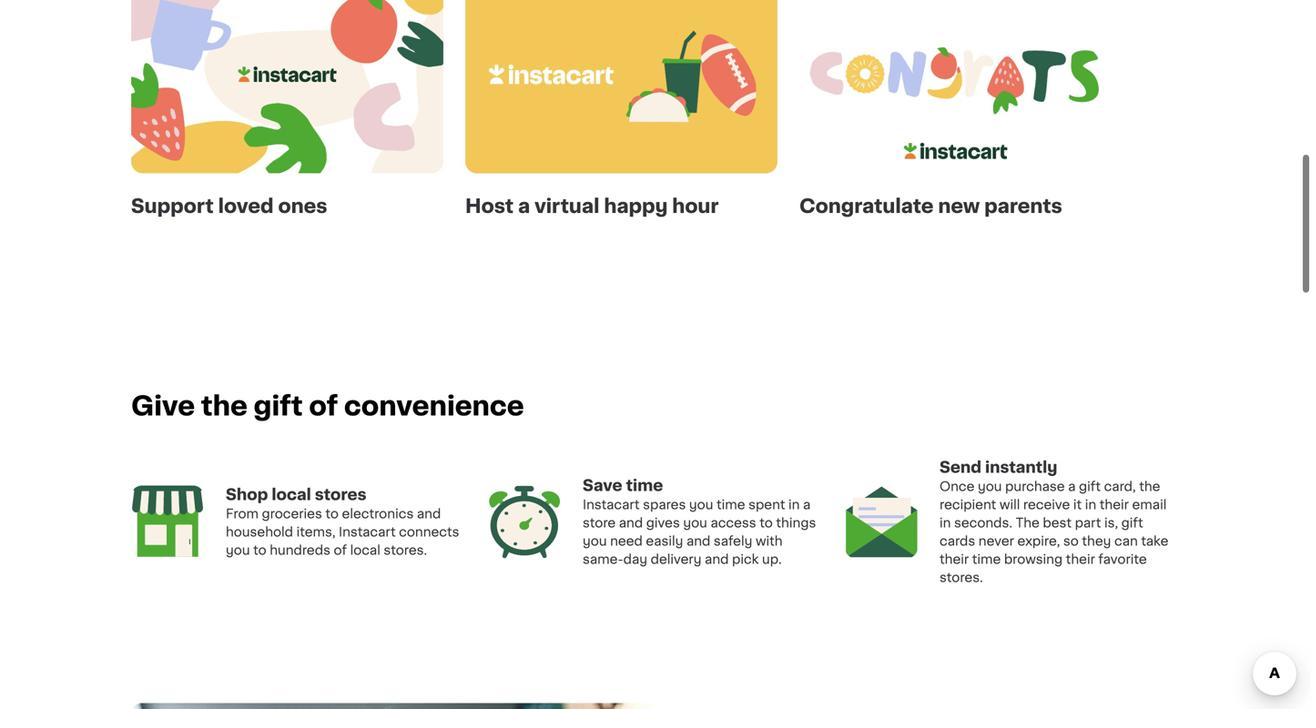 Task type: vqa. For each thing, say whether or not it's contained in the screenshot.
Prepared Foods
no



Task type: locate. For each thing, give the bounding box(es) containing it.
1 horizontal spatial gift
[[1079, 480, 1101, 493]]

parents
[[984, 196, 1062, 216]]

0 vertical spatial a
[[518, 196, 530, 216]]

to down household
[[253, 544, 266, 557]]

day
[[623, 553, 647, 566]]

a inside save time instacart spares you time spent in a store and gives you access to things you need easily and safely with same-day delivery and pick up.
[[803, 498, 811, 511]]

0 vertical spatial the
[[201, 393, 247, 419]]

2 horizontal spatial time
[[972, 553, 1001, 566]]

2 vertical spatial time
[[972, 553, 1001, 566]]

and up connects
[[417, 507, 441, 520]]

1 horizontal spatial time
[[717, 498, 745, 511]]

access
[[711, 517, 756, 529]]

0 vertical spatial time
[[626, 478, 663, 493]]

in up things on the right
[[789, 498, 800, 511]]

0 horizontal spatial local
[[272, 487, 311, 502]]

to inside save time instacart spares you time spent in a store and gives you access to things you need easily and safely with same-day delivery and pick up.
[[760, 517, 773, 529]]

a inside send instantly once you purchase a gift card, the recipient will receive it in their email in seconds. the best part is, gift cards never expire, so they can take their time browsing their favorite stores.
[[1068, 480, 1076, 493]]

0 horizontal spatial stores.
[[384, 544, 427, 557]]

local
[[272, 487, 311, 502], [350, 544, 380, 557]]

things
[[776, 517, 816, 529]]

same-
[[583, 553, 623, 566]]

0 vertical spatial stores.
[[384, 544, 427, 557]]

happy
[[604, 196, 668, 216]]

spares
[[643, 498, 686, 511]]

0 horizontal spatial instacart
[[339, 526, 396, 538]]

easily
[[646, 535, 683, 547]]

groceries
[[262, 507, 322, 520]]

1 vertical spatial a
[[1068, 480, 1076, 493]]

instacart inside shop local stores from groceries to electronics and household items, instacart connects you to hundreds of local stores.
[[339, 526, 396, 538]]

1 horizontal spatial stores.
[[940, 571, 983, 584]]

purchase
[[1005, 480, 1065, 493]]

give
[[131, 393, 195, 419]]

send
[[940, 460, 982, 475]]

a up things on the right
[[803, 498, 811, 511]]

of down items,
[[334, 544, 347, 557]]

send instantly image
[[845, 486, 918, 558]]

0 vertical spatial local
[[272, 487, 311, 502]]

stores. down connects
[[384, 544, 427, 557]]

instacart down save
[[583, 498, 640, 511]]

up.
[[762, 553, 782, 566]]

instacart
[[583, 498, 640, 511], [339, 526, 396, 538]]

to down stores at the bottom
[[325, 507, 339, 520]]

congratulate
[[799, 196, 934, 216]]

their down "cards"
[[940, 553, 969, 566]]

1 vertical spatial instacart
[[339, 526, 396, 538]]

they
[[1082, 535, 1111, 547]]

1 vertical spatial the
[[1139, 480, 1160, 493]]

to
[[325, 507, 339, 520], [760, 517, 773, 529], [253, 544, 266, 557]]

1 horizontal spatial instacart
[[583, 498, 640, 511]]

you up 'will'
[[978, 480, 1002, 493]]

stores. down "cards"
[[940, 571, 983, 584]]

instacart down "electronics"
[[339, 526, 396, 538]]

in inside save time instacart spares you time spent in a store and gives you access to things you need easily and safely with same-day delivery and pick up.
[[789, 498, 800, 511]]

instacart inside save time instacart spares you time spent in a store and gives you access to things you need easily and safely with same-day delivery and pick up.
[[583, 498, 640, 511]]

of up stores at the bottom
[[309, 393, 338, 419]]

gift
[[254, 393, 303, 419], [1079, 480, 1101, 493], [1121, 517, 1143, 529]]

1 vertical spatial gift
[[1079, 480, 1101, 493]]

1 horizontal spatial local
[[350, 544, 380, 557]]

favorite
[[1098, 553, 1147, 566]]

of
[[309, 393, 338, 419], [334, 544, 347, 557]]

in right it
[[1085, 498, 1096, 511]]

part
[[1075, 517, 1101, 529]]

1 horizontal spatial the
[[1139, 480, 1160, 493]]

receive
[[1023, 498, 1070, 511]]

in up "cards"
[[940, 517, 951, 529]]

hundreds
[[270, 544, 330, 557]]

electronics
[[342, 507, 414, 520]]

and inside shop local stores from groceries to electronics and household items, instacart connects you to hundreds of local stores.
[[417, 507, 441, 520]]

a up it
[[1068, 480, 1076, 493]]

1 horizontal spatial to
[[325, 507, 339, 520]]

1 vertical spatial time
[[717, 498, 745, 511]]

time up the spares
[[626, 478, 663, 493]]

you right gives
[[683, 517, 707, 529]]

their down so
[[1066, 553, 1095, 566]]

shop local stores from groceries to electronics and household items, instacart connects you to hundreds of local stores.
[[226, 487, 459, 557]]

1 vertical spatial stores.
[[940, 571, 983, 584]]

0 horizontal spatial their
[[940, 553, 969, 566]]

time inside send instantly once you purchase a gift card, the recipient will receive it in their email in seconds. the best part is, gift cards never expire, so they can take their time browsing their favorite stores.
[[972, 553, 1001, 566]]

2 horizontal spatial to
[[760, 517, 773, 529]]

pick
[[732, 553, 759, 566]]

spent
[[748, 498, 785, 511]]

0 vertical spatial of
[[309, 393, 338, 419]]

0 horizontal spatial in
[[789, 498, 800, 511]]

0 horizontal spatial to
[[253, 544, 266, 557]]

you down household
[[226, 544, 250, 557]]

gives
[[646, 517, 680, 529]]

save
[[583, 478, 622, 493]]

2 horizontal spatial a
[[1068, 480, 1076, 493]]

support
[[131, 196, 214, 216]]

to down spent
[[760, 517, 773, 529]]

1 horizontal spatial a
[[803, 498, 811, 511]]

a
[[518, 196, 530, 216], [1068, 480, 1076, 493], [803, 498, 811, 511]]

stores. inside send instantly once you purchase a gift card, the recipient will receive it in their email in seconds. the best part is, gift cards never expire, so they can take their time browsing their favorite stores.
[[940, 571, 983, 584]]

a right host on the top of the page
[[518, 196, 530, 216]]

browsing
[[1004, 553, 1063, 566]]

the up email
[[1139, 480, 1160, 493]]

convenience
[[344, 393, 524, 419]]

their up 'is,'
[[1100, 498, 1129, 511]]

the
[[201, 393, 247, 419], [1139, 480, 1160, 493]]

1 vertical spatial of
[[334, 544, 347, 557]]

and down safely
[[705, 553, 729, 566]]

new
[[938, 196, 980, 216]]

time up access
[[717, 498, 745, 511]]

shop
[[226, 487, 268, 502]]

the right give
[[201, 393, 247, 419]]

time
[[626, 478, 663, 493], [717, 498, 745, 511], [972, 553, 1001, 566]]

0 vertical spatial gift
[[254, 393, 303, 419]]

local down "electronics"
[[350, 544, 380, 557]]

is,
[[1104, 517, 1118, 529]]

will
[[1000, 498, 1020, 511]]

stores.
[[384, 544, 427, 557], [940, 571, 983, 584]]

from
[[226, 507, 259, 520]]

ones
[[278, 196, 327, 216]]

hour
[[672, 196, 719, 216]]

2 horizontal spatial gift
[[1121, 517, 1143, 529]]

2 horizontal spatial their
[[1100, 498, 1129, 511]]

2 vertical spatial a
[[803, 498, 811, 511]]

1 horizontal spatial their
[[1066, 553, 1095, 566]]

household
[[226, 526, 293, 538]]

0 vertical spatial instacart
[[583, 498, 640, 511]]

you
[[978, 480, 1002, 493], [689, 498, 713, 511], [683, 517, 707, 529], [583, 535, 607, 547], [226, 544, 250, 557]]

and
[[417, 507, 441, 520], [619, 517, 643, 529], [686, 535, 710, 547], [705, 553, 729, 566]]

best
[[1043, 517, 1072, 529]]

congratulate new parents image
[[799, 0, 1112, 173]]

0 horizontal spatial a
[[518, 196, 530, 216]]

local up groceries
[[272, 487, 311, 502]]

their
[[1100, 498, 1129, 511], [940, 553, 969, 566], [1066, 553, 1095, 566]]

2 vertical spatial gift
[[1121, 517, 1143, 529]]

in
[[789, 498, 800, 511], [1085, 498, 1096, 511], [940, 517, 951, 529]]

time down never
[[972, 553, 1001, 566]]

give the gift of convenience
[[131, 393, 524, 419]]

safely
[[714, 535, 752, 547]]

you down store
[[583, 535, 607, 547]]

of inside shop local stores from groceries to electronics and household items, instacart connects you to hundreds of local stores.
[[334, 544, 347, 557]]



Task type: describe. For each thing, give the bounding box(es) containing it.
send instantly once you purchase a gift card, the recipient will receive it in their email in seconds. the best part is, gift cards never expire, so they can take their time browsing their favorite stores.
[[940, 460, 1168, 584]]

recipient
[[940, 498, 996, 511]]

1 horizontal spatial in
[[940, 517, 951, 529]]

0 horizontal spatial time
[[626, 478, 663, 493]]

support loved ones image
[[131, 0, 443, 173]]

2 horizontal spatial in
[[1085, 498, 1096, 511]]

host
[[465, 196, 514, 216]]

you right the spares
[[689, 498, 713, 511]]

need
[[610, 535, 643, 547]]

instantly
[[985, 460, 1057, 475]]

support loved ones
[[131, 196, 327, 216]]

expire,
[[1017, 535, 1060, 547]]

can
[[1114, 535, 1138, 547]]

loved
[[218, 196, 274, 216]]

so
[[1063, 535, 1079, 547]]

the inside send instantly once you purchase a gift card, the recipient will receive it in their email in seconds. the best part is, gift cards never expire, so they can take their time browsing their favorite stores.
[[1139, 480, 1160, 493]]

host a virtual happy hour image
[[465, 0, 778, 173]]

take
[[1141, 535, 1168, 547]]

0 horizontal spatial gift
[[254, 393, 303, 419]]

shop local stores image
[[131, 486, 204, 558]]

never
[[979, 535, 1014, 547]]

items,
[[296, 526, 335, 538]]

it
[[1073, 498, 1082, 511]]

email
[[1132, 498, 1167, 511]]

stores. inside shop local stores from groceries to electronics and household items, instacart connects you to hundreds of local stores.
[[384, 544, 427, 557]]

cards
[[940, 535, 975, 547]]

once
[[940, 480, 975, 493]]

you inside send instantly once you purchase a gift card, the recipient will receive it in their email in seconds. the best part is, gift cards never expire, so they can take their time browsing their favorite stores.
[[978, 480, 1002, 493]]

seconds.
[[954, 517, 1012, 529]]

the
[[1016, 517, 1040, 529]]

you inside shop local stores from groceries to electronics and household items, instacart connects you to hundreds of local stores.
[[226, 544, 250, 557]]

save time image
[[488, 486, 561, 558]]

stores
[[315, 487, 366, 502]]

0 horizontal spatial the
[[201, 393, 247, 419]]

with
[[756, 535, 783, 547]]

connects
[[399, 526, 459, 538]]

and up delivery
[[686, 535, 710, 547]]

store
[[583, 517, 616, 529]]

and up need
[[619, 517, 643, 529]]

card,
[[1104, 480, 1136, 493]]

save time instacart spares you time spent in a store and gives you access to things you need easily and safely with same-day delivery and pick up.
[[583, 478, 816, 566]]

congratulate new parents
[[799, 196, 1062, 216]]

delivery
[[651, 553, 702, 566]]

host a virtual happy hour
[[465, 196, 719, 216]]

virtual
[[535, 196, 599, 216]]

1 vertical spatial local
[[350, 544, 380, 557]]



